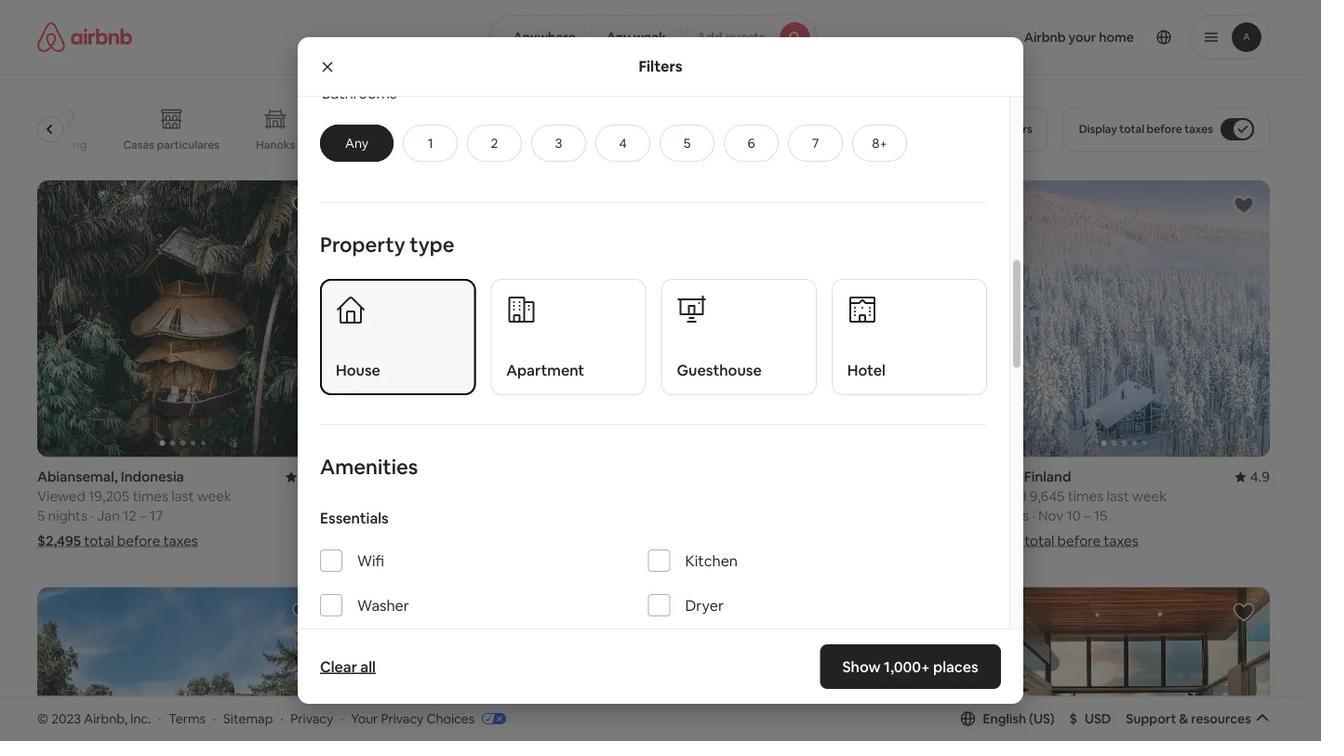 Task type: locate. For each thing, give the bounding box(es) containing it.
any
[[607, 29, 631, 46], [345, 135, 369, 151]]

8+ element
[[872, 135, 888, 151]]

0 horizontal spatial nights
[[48, 507, 88, 525]]

6
[[748, 135, 755, 151]]

any inside any button
[[345, 135, 369, 151]]

dryer
[[685, 596, 724, 615]]

2 horizontal spatial week
[[1133, 488, 1167, 506]]

– left 17
[[140, 507, 147, 525]]

– left 15
[[1084, 507, 1091, 525]]

nights inside abiansemal, indonesia viewed 19,205 times last week 5 nights · jan 12 – 17 $2,495 total before taxes
[[48, 507, 88, 525]]

0 horizontal spatial times
[[133, 488, 168, 506]]

5 left houseboats
[[684, 135, 691, 151]]

·
[[91, 507, 94, 525], [1032, 507, 1035, 525], [158, 711, 161, 727], [213, 711, 216, 727], [280, 711, 283, 727], [341, 711, 344, 727]]

show left map
[[611, 629, 644, 645]]

taxes
[[1185, 122, 1213, 136], [163, 532, 198, 550], [1104, 532, 1139, 550]]

· left privacy link
[[280, 711, 283, 727]]

2 viewed from the left
[[979, 488, 1027, 506]]

2 horizontal spatial taxes
[[1185, 122, 1213, 136]]

week
[[633, 29, 666, 46], [197, 488, 232, 506], [1133, 488, 1167, 506]]

1 horizontal spatial week
[[633, 29, 666, 46]]

privacy
[[291, 711, 333, 727], [381, 711, 424, 727]]

before
[[1147, 122, 1182, 136], [117, 532, 160, 550], [1058, 532, 1101, 550]]

©
[[37, 711, 49, 727]]

show map
[[611, 629, 674, 645]]

– inside abiansemal, indonesia viewed 19,205 times last week 5 nights · jan 12 – 17 $2,495 total before taxes
[[140, 507, 147, 525]]

– for 10
[[1084, 507, 1091, 525]]

boats
[[545, 138, 575, 152]]

group
[[37, 93, 951, 166], [37, 181, 329, 457], [351, 181, 643, 457], [665, 181, 956, 457], [979, 181, 1270, 457], [37, 588, 329, 742], [351, 588, 643, 742], [665, 588, 956, 742], [979, 588, 1270, 742]]

0 horizontal spatial viewed
[[37, 488, 85, 506]]

terms · sitemap · privacy
[[169, 711, 333, 727]]

any week
[[607, 29, 666, 46]]

1 vertical spatial any
[[345, 135, 369, 151]]

6 button
[[724, 125, 779, 162]]

5 inside button
[[684, 135, 691, 151]]

add to wishlist: forde, norway image
[[605, 194, 628, 217]]

windmills
[[792, 138, 843, 152]]

times inside the kittilä, finland viewed 9,645 times last week 5 nights · nov 10 – 15 $1,060 total before taxes
[[1068, 488, 1104, 506]]

· right inc.
[[158, 711, 161, 727]]

&
[[1179, 711, 1188, 728]]

1 times from the left
[[133, 488, 168, 506]]

week inside the kittilä, finland viewed 9,645 times last week 5 nights · nov 10 – 15 $1,060 total before taxes
[[1133, 488, 1167, 506]]

1 horizontal spatial total
[[1025, 532, 1055, 550]]

group containing casas particulares
[[37, 93, 951, 166]]

1 nights from the left
[[48, 507, 88, 525]]

hotel
[[847, 361, 886, 380]]

2 – from the left
[[1084, 507, 1091, 525]]

1 viewed from the left
[[37, 488, 85, 506]]

any right anywhere
[[607, 29, 631, 46]]

taxes inside abiansemal, indonesia viewed 19,205 times last week 5 nights · jan 12 – 17 $2,495 total before taxes
[[163, 532, 198, 550]]

last up 15
[[1107, 488, 1130, 506]]

(us)
[[1029, 711, 1055, 728]]

5 inside the kittilä, finland viewed 9,645 times last week 5 nights · nov 10 – 15 $1,060 total before taxes
[[979, 507, 986, 525]]

show left 1,000+ at the bottom right of the page
[[843, 657, 881, 677]]

times inside abiansemal, indonesia viewed 19,205 times last week 5 nights · jan 12 – 17 $2,495 total before taxes
[[133, 488, 168, 506]]

nights up $1,060
[[989, 507, 1029, 525]]

house
[[336, 361, 380, 380]]

any button
[[320, 125, 394, 162]]

1 horizontal spatial show
[[843, 657, 881, 677]]

privacy inside your privacy choices link
[[381, 711, 424, 727]]

before inside the kittilä, finland viewed 9,645 times last week 5 nights · nov 10 – 15 $1,060 total before taxes
[[1058, 532, 1101, 550]]

taxes inside the kittilä, finland viewed 9,645 times last week 5 nights · nov 10 – 15 $1,060 total before taxes
[[1104, 532, 1139, 550]]

0 horizontal spatial total
[[84, 532, 114, 550]]

7 button
[[788, 125, 843, 162]]

add to wishlist: stege, denmark image
[[291, 602, 314, 624]]

5 down forde,
[[351, 507, 359, 525]]

total inside the kittilä, finland viewed 9,645 times last week 5 nights · nov 10 – 15 $1,060 total before taxes
[[1025, 532, 1055, 550]]

1 horizontal spatial viewed
[[979, 488, 1027, 506]]

show 1,000+ places link
[[820, 645, 1001, 690]]

show for show map
[[611, 629, 644, 645]]

5 inside abiansemal, indonesia viewed 19,205 times last week 5 nights · jan 12 – 17 $2,495 total before taxes
[[37, 507, 45, 525]]

places
[[934, 657, 979, 677]]

total right display
[[1120, 122, 1145, 136]]

0 horizontal spatial show
[[611, 629, 644, 645]]

1,000+
[[884, 657, 930, 677]]

total down jan
[[84, 532, 114, 550]]

0 horizontal spatial –
[[140, 507, 147, 525]]

1 last from the left
[[171, 488, 194, 506]]

last down indonesia
[[171, 488, 194, 506]]

add guests button
[[681, 15, 818, 60]]

2 horizontal spatial nights
[[989, 507, 1029, 525]]

viewed
[[37, 488, 85, 506], [979, 488, 1027, 506]]

houseboats
[[698, 137, 761, 152]]

1 horizontal spatial times
[[1068, 488, 1104, 506]]

5 button
[[660, 125, 715, 162]]

usd
[[1085, 711, 1111, 728]]

nights
[[48, 507, 88, 525], [362, 507, 401, 525], [989, 507, 1029, 525]]

amenities
[[320, 454, 418, 480]]

1 – from the left
[[140, 507, 147, 525]]

show inside filters dialog
[[843, 657, 881, 677]]

total inside abiansemal, indonesia viewed 19,205 times last week 5 nights · jan 12 – 17 $2,495 total before taxes
[[84, 532, 114, 550]]

week inside abiansemal, indonesia viewed 19,205 times last week 5 nights · jan 12 – 17 $2,495 total before taxes
[[197, 488, 232, 506]]

1 horizontal spatial before
[[1058, 532, 1101, 550]]

© 2023 airbnb, inc. ·
[[37, 711, 161, 727]]

before down 12
[[117, 532, 160, 550]]

type
[[410, 231, 455, 258]]

2 privacy from the left
[[381, 711, 424, 727]]

2023
[[51, 711, 81, 727]]

none search field containing anywhere
[[490, 15, 818, 60]]

total down nov
[[1025, 532, 1055, 550]]

before right display
[[1147, 122, 1182, 136]]

total for abiansemal, indonesia viewed 19,205 times last week 5 nights · jan 12 – 17 $2,495 total before taxes
[[84, 532, 114, 550]]

$
[[1070, 711, 1078, 728]]

0 horizontal spatial any
[[345, 135, 369, 151]]

guesthouse button
[[661, 279, 817, 396]]

before down 10
[[1058, 532, 1101, 550]]

casas
[[124, 137, 155, 152]]

last inside the kittilä, finland viewed 9,645 times last week 5 nights · nov 10 – 15 $1,060 total before taxes
[[1107, 488, 1130, 506]]

0 vertical spatial show
[[611, 629, 644, 645]]

1 privacy from the left
[[291, 711, 333, 727]]

support & resources
[[1126, 711, 1252, 728]]

5 up $1,060
[[979, 507, 986, 525]]

show inside button
[[611, 629, 644, 645]]

nights inside the kittilä, finland viewed 9,645 times last week 5 nights · nov 10 – 15 $1,060 total before taxes
[[989, 507, 1029, 525]]

nov
[[1038, 507, 1064, 525]]

7
[[812, 135, 819, 151]]

jan
[[97, 507, 120, 525]]

· right terms link
[[213, 711, 216, 727]]

12
[[123, 507, 137, 525]]

5 up $2,495
[[37, 507, 45, 525]]

1 horizontal spatial any
[[607, 29, 631, 46]]

– inside the kittilä, finland viewed 9,645 times last week 5 nights · nov 10 – 15 $1,060 total before taxes
[[1084, 507, 1091, 525]]

choices
[[427, 711, 475, 727]]

guesthouse
[[677, 361, 762, 380]]

any left huts
[[345, 135, 369, 151]]

0 vertical spatial any
[[607, 29, 631, 46]]

show for show 1,000+ places
[[843, 657, 881, 677]]

times
[[133, 488, 168, 506], [1068, 488, 1104, 506]]

before inside button
[[1147, 122, 1182, 136]]

abiansemal, indonesia viewed 19,205 times last week 5 nights · jan 12 – 17 $2,495 total before taxes
[[37, 468, 232, 550]]

viewed down kittilä,
[[979, 488, 1027, 506]]

· left jan
[[91, 507, 94, 525]]

1 horizontal spatial privacy
[[381, 711, 424, 727]]

show
[[611, 629, 644, 645], [843, 657, 881, 677]]

viewed inside the kittilä, finland viewed 9,645 times last week 5 nights · nov 10 – 15 $1,060 total before taxes
[[979, 488, 1027, 506]]

viewed down abiansemal,
[[37, 488, 85, 506]]

1 horizontal spatial nights
[[362, 507, 401, 525]]

0 horizontal spatial taxes
[[163, 532, 198, 550]]

2 horizontal spatial total
[[1120, 122, 1145, 136]]

2 horizontal spatial before
[[1147, 122, 1182, 136]]

0 horizontal spatial last
[[171, 488, 194, 506]]

clear all
[[320, 657, 376, 677]]

5
[[684, 135, 691, 151], [37, 507, 45, 525], [351, 507, 359, 525], [979, 507, 986, 525]]

3 nights from the left
[[989, 507, 1029, 525]]

any for any week
[[607, 29, 631, 46]]

your privacy choices
[[351, 711, 475, 727]]

2 last from the left
[[1107, 488, 1130, 506]]

0 horizontal spatial week
[[197, 488, 232, 506]]

times for 17
[[133, 488, 168, 506]]

2 times from the left
[[1068, 488, 1104, 506]]

inc.
[[130, 711, 151, 727]]

0 horizontal spatial before
[[117, 532, 160, 550]]

nights down forde,
[[362, 507, 401, 525]]

· left nov
[[1032, 507, 1035, 525]]

times up 10
[[1068, 488, 1104, 506]]

before inside abiansemal, indonesia viewed 19,205 times last week 5 nights · jan 12 – 17 $2,495 total before taxes
[[117, 532, 160, 550]]

last
[[171, 488, 194, 506], [1107, 488, 1130, 506]]

add to wishlist: calaca, philippines image
[[1233, 602, 1255, 624]]

1 horizontal spatial last
[[1107, 488, 1130, 506]]

nights up $2,495
[[48, 507, 88, 525]]

None search field
[[490, 15, 818, 60]]

week for kittilä, finland viewed 9,645 times last week 5 nights · nov 10 – 15 $1,060 total before taxes
[[1133, 488, 1167, 506]]

any inside any week button
[[607, 29, 631, 46]]

add to wishlist: uvita, osa , costa rica image
[[919, 194, 941, 217]]

add to wishlist: kittilä, finland image
[[1233, 194, 1255, 217]]

indonesia
[[121, 468, 184, 486]]

privacy left your on the bottom left of page
[[291, 711, 333, 727]]

0 horizontal spatial privacy
[[291, 711, 333, 727]]

viewed inside abiansemal, indonesia viewed 19,205 times last week 5 nights · jan 12 – 17 $2,495 total before taxes
[[37, 488, 85, 506]]

3 button
[[531, 125, 586, 162]]

times down indonesia
[[133, 488, 168, 506]]

4.9
[[1250, 468, 1270, 486]]

privacy right your on the bottom left of page
[[381, 711, 424, 727]]

last inside abiansemal, indonesia viewed 19,205 times last week 5 nights · jan 12 – 17 $2,495 total before taxes
[[171, 488, 194, 506]]

1 horizontal spatial –
[[1084, 507, 1091, 525]]

terms
[[169, 711, 206, 727]]

before for abiansemal, indonesia viewed 19,205 times last week 5 nights · jan 12 – 17 $2,495 total before taxes
[[117, 532, 160, 550]]

1 horizontal spatial taxes
[[1104, 532, 1139, 550]]

1 vertical spatial show
[[843, 657, 881, 677]]

finland
[[1024, 468, 1071, 486]]

2 nights from the left
[[362, 507, 401, 525]]

sitemap link
[[223, 711, 273, 727]]

total inside button
[[1120, 122, 1145, 136]]



Task type: vqa. For each thing, say whether or not it's contained in the screenshot.
reservation
no



Task type: describe. For each thing, give the bounding box(es) containing it.
filters
[[639, 57, 683, 76]]

$ usd
[[1070, 711, 1111, 728]]

add
[[697, 29, 722, 46]]

add guests
[[697, 29, 765, 46]]

terms link
[[169, 711, 206, 727]]

profile element
[[840, 0, 1270, 74]]

kittilä, finland viewed 9,645 times last week 5 nights · nov 10 – 15 $1,060 total before taxes
[[979, 468, 1167, 550]]

any week button
[[591, 15, 682, 60]]

show map button
[[592, 615, 715, 659]]

abiansemal,
[[37, 468, 118, 486]]

apartment button
[[491, 279, 646, 396]]

week for abiansemal, indonesia viewed 19,205 times last week 5 nights · jan 12 – 17 $2,495 total before taxes
[[197, 488, 232, 506]]

anywhere button
[[490, 15, 592, 60]]

total for kittilä, finland viewed 9,645 times last week 5 nights · nov 10 – 15 $1,060 total before taxes
[[1025, 532, 1055, 550]]

washer
[[357, 596, 409, 615]]

show 1,000+ places
[[843, 657, 979, 677]]

hanoks
[[256, 138, 296, 152]]

all
[[360, 657, 376, 677]]

norway
[[395, 468, 446, 486]]

hotel button
[[832, 279, 987, 396]]

english (us) button
[[961, 711, 1055, 728]]

taxes inside button
[[1185, 122, 1213, 136]]

taxes for abiansemal, indonesia viewed 19,205 times last week 5 nights · jan 12 – 17 $2,495 total before taxes
[[163, 532, 198, 550]]

support & resources button
[[1126, 711, 1270, 728]]

wifi
[[357, 552, 384, 571]]

last for nov 10 – 15
[[1107, 488, 1130, 506]]

apartment
[[506, 361, 585, 380]]

15
[[1094, 507, 1108, 525]]

10
[[1067, 507, 1081, 525]]

forde,
[[351, 468, 392, 486]]

last for jan 12 – 17
[[171, 488, 194, 506]]

$1,060
[[979, 532, 1022, 550]]

display total before taxes
[[1079, 122, 1213, 136]]

your privacy choices link
[[351, 711, 506, 729]]

casas particulares
[[124, 137, 220, 152]]

barns
[[627, 138, 657, 152]]

viewed for abiansemal,
[[37, 488, 85, 506]]

8+
[[872, 135, 888, 151]]

bathrooms
[[322, 83, 397, 102]]

· inside the kittilä, finland viewed 9,645 times last week 5 nights · nov 10 – 15 $1,060 total before taxes
[[1032, 507, 1035, 525]]

8+ button
[[852, 125, 907, 162]]

any for any
[[345, 135, 369, 151]]

2
[[491, 135, 498, 151]]

filters dialog
[[298, 0, 1024, 736]]

clear all button
[[311, 649, 385, 686]]

– for 12
[[140, 507, 147, 525]]

display
[[1079, 122, 1117, 136]]

$4,780
[[665, 532, 709, 550]]

clear
[[320, 657, 357, 677]]

taxes for kittilä, finland viewed 9,645 times last week 5 nights · nov 10 – 15 $1,060 total before taxes
[[1104, 532, 1139, 550]]

airbnb,
[[84, 711, 127, 727]]

5 nights
[[351, 507, 401, 525]]

1
[[428, 135, 433, 151]]

shepherd's
[[332, 137, 390, 152]]

$4,780 button
[[665, 532, 826, 550]]

4.85 out of 5 average rating image
[[286, 468, 329, 486]]

kitchen
[[685, 552, 738, 571]]

essentials
[[320, 509, 389, 528]]

anywhere
[[513, 29, 576, 46]]

nights for $2,495
[[48, 507, 88, 525]]

property type
[[320, 231, 455, 258]]

3
[[555, 135, 562, 151]]

$2,495
[[37, 532, 81, 550]]

19,205
[[89, 488, 129, 506]]

campers
[[875, 138, 923, 152]]

huts
[[393, 137, 416, 152]]

4.85
[[301, 468, 329, 486]]

9,645
[[1030, 488, 1065, 506]]

guests
[[725, 29, 765, 46]]

kittilä,
[[979, 468, 1021, 486]]

nights for $1,060
[[989, 507, 1029, 525]]

viewed for kittilä,
[[979, 488, 1027, 506]]

before for kittilä, finland viewed 9,645 times last week 5 nights · nov 10 – 15 $1,060 total before taxes
[[1058, 532, 1101, 550]]

golfing
[[48, 138, 87, 152]]

4.9 out of 5 average rating image
[[1235, 468, 1270, 486]]

particulares
[[157, 137, 220, 152]]

support
[[1126, 711, 1177, 728]]

4
[[619, 135, 627, 151]]

map
[[647, 629, 674, 645]]

forde, norway
[[351, 468, 446, 486]]

sitemap
[[223, 711, 273, 727]]

2 button
[[467, 125, 522, 162]]

any element
[[340, 135, 374, 151]]

beachfront
[[446, 138, 504, 152]]

english (us)
[[983, 711, 1055, 728]]

add to wishlist: abiansemal, indonesia image
[[291, 194, 314, 217]]

house button
[[320, 279, 476, 396]]

display total before taxes button
[[1063, 107, 1270, 152]]

· inside abiansemal, indonesia viewed 19,205 times last week 5 nights · jan 12 – 17 $2,495 total before taxes
[[91, 507, 94, 525]]

your
[[351, 711, 378, 727]]

17
[[150, 507, 163, 525]]

· left your on the bottom left of page
[[341, 711, 344, 727]]

week inside button
[[633, 29, 666, 46]]

times for 15
[[1068, 488, 1104, 506]]



